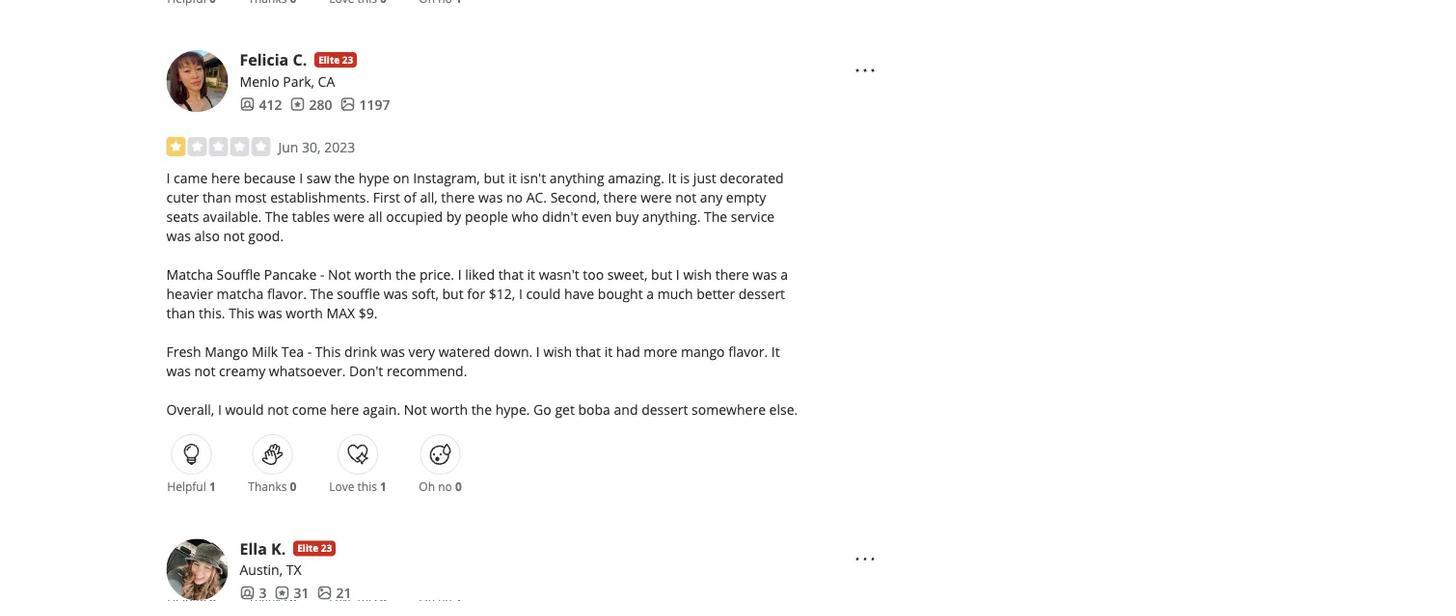 Task type: describe. For each thing, give the bounding box(es) containing it.
cuter
[[166, 188, 199, 206]]

wish inside fresh mango milk tea - this drink was very watered down. i wish that it had more mango flavor. it was not creamy whatsoever. don't recommend.
[[544, 342, 572, 360]]

i left saw
[[299, 168, 303, 187]]

elite 23 menlo park, ca
[[240, 53, 353, 90]]

412
[[259, 95, 282, 113]]

it inside 'i came here because i saw the hype on instagram, but it isn't anything amazing. it is just decorated cuter than most establishments. first of all, there was no ac. second, there were not any empty seats available. the tables were all occupied by people who didn't even buy anything. the service was also not good.'
[[668, 168, 677, 187]]

1 0 from the left
[[290, 478, 297, 494]]

than inside matcha souffle pancake - not worth the price. i liked that it wasn't too sweet, but i wish there was a heavier matcha flavor. the souffle was soft, but for $12, i could have bought a much better dessert than this. this was worth max $9.
[[166, 303, 195, 322]]

helpful
[[167, 478, 206, 494]]

just
[[694, 168, 717, 187]]

oh
[[419, 478, 435, 494]]

austin,
[[240, 560, 283, 579]]

seats
[[166, 207, 199, 225]]

that inside matcha souffle pancake - not worth the price. i liked that it wasn't too sweet, but i wish there was a heavier matcha flavor. the souffle was soft, but for $12, i could have bought a much better dessert than this. this was worth max $9.
[[499, 265, 524, 283]]

1 vertical spatial dessert
[[642, 400, 688, 418]]

16 review v2 image for c.
[[290, 97, 305, 112]]

came
[[174, 168, 208, 187]]

0 horizontal spatial worth
[[286, 303, 323, 322]]

(1 reaction) element for helpful 1
[[209, 478, 216, 494]]

buy
[[616, 207, 639, 225]]

fresh mango milk tea - this drink was very watered down. i wish that it had more mango flavor. it was not creamy whatsoever. don't recommend.
[[166, 342, 780, 380]]

because
[[244, 168, 296, 187]]

creamy
[[219, 361, 266, 380]]

wasn't
[[539, 265, 580, 283]]

drink
[[345, 342, 377, 360]]

ca
[[318, 72, 335, 90]]

boba
[[578, 400, 611, 418]]

overall,
[[166, 400, 214, 418]]

love
[[329, 478, 355, 494]]

elite 23 link for felicia c.
[[315, 52, 357, 67]]

- inside matcha souffle pancake - not worth the price. i liked that it wasn't too sweet, but i wish there was a heavier matcha flavor. the souffle was soft, but for $12, i could have bought a much better dessert than this. this was worth max $9.
[[320, 265, 325, 283]]

elite 23 austin, tx
[[240, 542, 332, 579]]

watered
[[439, 342, 491, 360]]

but inside 'i came here because i saw the hype on instagram, but it isn't anything amazing. it is just decorated cuter than most establishments. first of all, there was no ac. second, there were not any empty seats available. the tables were all occupied by people who didn't even buy anything. the service was also not good.'
[[484, 168, 505, 187]]

1 horizontal spatial there
[[604, 188, 637, 206]]

somewhere
[[692, 400, 766, 418]]

ella k.
[[240, 538, 286, 559]]

all
[[368, 207, 383, 225]]

16 photos v2 image for c.
[[340, 97, 356, 112]]

was down fresh
[[166, 361, 191, 380]]

it for that
[[527, 265, 536, 283]]

anything
[[550, 168, 605, 187]]

any
[[700, 188, 723, 206]]

menu image
[[854, 59, 877, 82]]

also
[[194, 226, 220, 244]]

menu image
[[854, 547, 877, 571]]

i right $12,
[[519, 284, 523, 302]]

ella
[[240, 538, 267, 559]]

30,
[[302, 137, 321, 156]]

2 0 from the left
[[455, 478, 462, 494]]

else.
[[770, 400, 798, 418]]

amazing.
[[608, 168, 665, 187]]

oh no 0
[[419, 478, 462, 494]]

was down seats
[[166, 226, 191, 244]]

menlo
[[240, 72, 279, 90]]

wish inside matcha souffle pancake - not worth the price. i liked that it wasn't too sweet, but i wish there was a heavier matcha flavor. the souffle was soft, but for $12, i could have bought a much better dessert than this. this was worth max $9.
[[684, 265, 712, 283]]

people
[[465, 207, 508, 225]]

2 1 from the left
[[380, 478, 387, 494]]

come
[[292, 400, 327, 418]]

had
[[616, 342, 640, 360]]

bought
[[598, 284, 643, 302]]

liked
[[465, 265, 495, 283]]

2 horizontal spatial the
[[704, 207, 728, 225]]

mango
[[681, 342, 725, 360]]

love this 1
[[329, 478, 387, 494]]

1 horizontal spatial worth
[[355, 265, 392, 283]]

all,
[[420, 188, 438, 206]]

1 horizontal spatial here
[[330, 400, 359, 418]]

available.
[[203, 207, 262, 225]]

photo of ella k. image
[[166, 539, 228, 600]]

2 vertical spatial the
[[471, 400, 492, 418]]

this inside matcha souffle pancake - not worth the price. i liked that it wasn't too sweet, but i wish there was a heavier matcha flavor. the souffle was soft, but for $12, i could have bought a much better dessert than this. this was worth max $9.
[[229, 303, 254, 322]]

establishments.
[[270, 188, 370, 206]]

and
[[614, 400, 638, 418]]

pancake
[[264, 265, 317, 283]]

1 vertical spatial a
[[647, 284, 654, 302]]

better
[[697, 284, 735, 302]]

felicia c.
[[240, 49, 307, 70]]

most
[[235, 188, 267, 206]]

down.
[[494, 342, 533, 360]]

matcha souffle pancake - not worth the price. i liked that it wasn't too sweet, but i wish there was a heavier matcha flavor. the souffle was soft, but for $12, i could have bought a much better dessert than this. this was worth max $9.
[[166, 265, 788, 322]]

280
[[309, 95, 332, 113]]

$12,
[[489, 284, 516, 302]]

occupied
[[386, 207, 443, 225]]

is
[[680, 168, 690, 187]]

isn't
[[520, 168, 546, 187]]

hype
[[359, 168, 390, 187]]

more
[[644, 342, 678, 360]]

elite for felicia c.
[[319, 53, 340, 66]]

i up much
[[676, 265, 680, 283]]

flavor. inside matcha souffle pancake - not worth the price. i liked that it wasn't too sweet, but i wish there was a heavier matcha flavor. the souffle was soft, but for $12, i could have bought a much better dessert than this. this was worth max $9.
[[267, 284, 307, 302]]

elite for ella k.
[[297, 542, 319, 555]]

fresh
[[166, 342, 201, 360]]

ac.
[[526, 188, 547, 206]]

i came here because i saw the hype on instagram, but it isn't anything amazing. it is just decorated cuter than most establishments. first of all, there was no ac. second, there were not any empty seats available. the tables were all occupied by people who didn't even buy anything. the service was also not good.
[[166, 168, 784, 244]]

reviews element for ella k.
[[275, 583, 309, 601]]

0 horizontal spatial there
[[441, 188, 475, 206]]

(1 reaction) element for love this 1
[[380, 478, 387, 494]]

1 horizontal spatial were
[[641, 188, 672, 206]]

empty
[[726, 188, 766, 206]]

was down matcha
[[258, 303, 282, 322]]

have
[[564, 284, 595, 302]]

0 horizontal spatial were
[[334, 207, 365, 225]]

souffle
[[337, 284, 380, 302]]

good.
[[248, 226, 284, 244]]

2 horizontal spatial but
[[651, 265, 673, 283]]

hype.
[[496, 400, 530, 418]]

elite 23 link for ella k.
[[294, 541, 336, 556]]

not down "is"
[[676, 188, 697, 206]]

sweet,
[[608, 265, 648, 283]]

photo of felicia c. image
[[166, 50, 228, 112]]

too
[[583, 265, 604, 283]]

get
[[555, 400, 575, 418]]

the for price.
[[395, 265, 416, 283]]

2 vertical spatial worth
[[431, 400, 468, 418]]

1 1 from the left
[[209, 478, 216, 494]]

matcha
[[166, 265, 213, 283]]



Task type: locate. For each thing, give the bounding box(es) containing it.
than up available.
[[203, 188, 231, 206]]

1 vertical spatial 16 photos v2 image
[[317, 585, 332, 601]]

jun 30, 2023
[[278, 137, 355, 156]]

worth down the recommend.
[[431, 400, 468, 418]]

1 16 friends v2 image from the top
[[240, 97, 255, 112]]

worth up souffle
[[355, 265, 392, 283]]

not down available.
[[223, 226, 245, 244]]

16 review v2 image left "280"
[[290, 97, 305, 112]]

but
[[484, 168, 505, 187], [651, 265, 673, 283], [442, 284, 464, 302]]

1 vertical spatial 23
[[321, 542, 332, 555]]

dessert right and
[[642, 400, 688, 418]]

the up max
[[310, 284, 334, 302]]

no right oh
[[438, 478, 452, 494]]

reviews element
[[290, 94, 332, 114], [275, 583, 309, 601]]

this down matcha
[[229, 303, 254, 322]]

it up could
[[527, 265, 536, 283]]

the up soft,
[[395, 265, 416, 283]]

friends element down austin,
[[240, 583, 267, 601]]

0 vertical spatial than
[[203, 188, 231, 206]]

there
[[441, 188, 475, 206], [604, 188, 637, 206], [716, 265, 749, 283]]

0 vertical spatial a
[[781, 265, 788, 283]]

it inside fresh mango milk tea - this drink was very watered down. i wish that it had more mango flavor. it was not creamy whatsoever. don't recommend.
[[605, 342, 613, 360]]

0 horizontal spatial the
[[265, 207, 289, 225]]

0 horizontal spatial 23
[[321, 542, 332, 555]]

2 horizontal spatial it
[[605, 342, 613, 360]]

were up anything.
[[641, 188, 672, 206]]

park,
[[283, 72, 314, 90]]

0 horizontal spatial 16 photos v2 image
[[317, 585, 332, 601]]

0 vertical spatial -
[[320, 265, 325, 283]]

1 horizontal spatial but
[[484, 168, 505, 187]]

0 horizontal spatial -
[[308, 342, 312, 360]]

than inside 'i came here because i saw the hype on instagram, but it isn't anything amazing. it is just decorated cuter than most establishments. first of all, there was no ac. second, there were not any empty seats available. the tables were all occupied by people who didn't even buy anything. the service was also not good.'
[[203, 188, 231, 206]]

1 vertical spatial reviews element
[[275, 583, 309, 601]]

2 vertical spatial it
[[605, 342, 613, 360]]

1 vertical spatial friends element
[[240, 583, 267, 601]]

23
[[342, 53, 353, 66], [321, 542, 332, 555]]

than down 'heavier'
[[166, 303, 195, 322]]

here up most
[[211, 168, 240, 187]]

1 vertical spatial elite 23 link
[[294, 541, 336, 556]]

0 vertical spatial no
[[507, 188, 523, 206]]

not
[[676, 188, 697, 206], [223, 226, 245, 244], [194, 361, 216, 380], [267, 400, 289, 418]]

0 vertical spatial elite 23 link
[[315, 52, 357, 67]]

the inside 'i came here because i saw the hype on instagram, but it isn't anything amazing. it is just decorated cuter than most establishments. first of all, there was no ac. second, there were not any empty seats available. the tables were all occupied by people who didn't even buy anything. the service was also not good.'
[[335, 168, 355, 187]]

1 horizontal spatial 16 photos v2 image
[[340, 97, 356, 112]]

1 horizontal spatial 1
[[380, 478, 387, 494]]

1 vertical spatial not
[[404, 400, 427, 418]]

that up $12,
[[499, 265, 524, 283]]

friends element containing 412
[[240, 94, 282, 114]]

1 vertical spatial photos element
[[317, 583, 352, 601]]

was down "service"
[[753, 265, 777, 283]]

no inside 'i came here because i saw the hype on instagram, but it isn't anything amazing. it is just decorated cuter than most establishments. first of all, there was no ac. second, there were not any empty seats available. the tables were all occupied by people who didn't even buy anything. the service was also not good.'
[[507, 188, 523, 206]]

$9.
[[359, 303, 378, 322]]

16 friends v2 image for ella k.
[[240, 585, 255, 601]]

the inside matcha souffle pancake - not worth the price. i liked that it wasn't too sweet, but i wish there was a heavier matcha flavor. the souffle was soft, but for $12, i could have bought a much better dessert than this. this was worth max $9.
[[395, 265, 416, 283]]

1 horizontal spatial 0
[[455, 478, 462, 494]]

elite 23 link up tx
[[294, 541, 336, 556]]

2 horizontal spatial worth
[[431, 400, 468, 418]]

friends element for felicia c.
[[240, 94, 282, 114]]

was up 'people'
[[479, 188, 503, 206]]

photos element down elite 23 austin, tx
[[317, 583, 352, 601]]

23 right c.
[[342, 53, 353, 66]]

thanks 0
[[248, 478, 297, 494]]

1 vertical spatial no
[[438, 478, 452, 494]]

1 horizontal spatial not
[[404, 400, 427, 418]]

it
[[509, 168, 517, 187], [527, 265, 536, 283], [605, 342, 613, 360]]

this
[[358, 478, 377, 494]]

milk
[[252, 342, 278, 360]]

1 vertical spatial wish
[[544, 342, 572, 360]]

1 horizontal spatial this
[[315, 342, 341, 360]]

1 horizontal spatial dessert
[[739, 284, 785, 302]]

23 for felicia c.
[[342, 53, 353, 66]]

felicia
[[240, 49, 289, 70]]

2 16 friends v2 image from the top
[[240, 585, 255, 601]]

0 vertical spatial dessert
[[739, 284, 785, 302]]

1 horizontal spatial the
[[310, 284, 334, 302]]

i right down.
[[536, 342, 540, 360]]

16 friends v2 image down austin,
[[240, 585, 255, 601]]

i left came
[[166, 168, 170, 187]]

there up buy
[[604, 188, 637, 206]]

0 horizontal spatial wish
[[544, 342, 572, 360]]

reviews element down park,
[[290, 94, 332, 114]]

this up whatsoever.
[[315, 342, 341, 360]]

i
[[166, 168, 170, 187], [299, 168, 303, 187], [458, 265, 462, 283], [676, 265, 680, 283], [519, 284, 523, 302], [536, 342, 540, 360], [218, 400, 222, 418]]

it inside fresh mango milk tea - this drink was very watered down. i wish that it had more mango flavor. it was not creamy whatsoever. don't recommend.
[[772, 342, 780, 360]]

go
[[534, 400, 552, 418]]

not left come at the left of the page
[[267, 400, 289, 418]]

0 horizontal spatial (1 reaction) element
[[209, 478, 216, 494]]

thanks
[[248, 478, 287, 494]]

1 horizontal spatial it
[[527, 265, 536, 283]]

but left isn't
[[484, 168, 505, 187]]

photos element containing 1197
[[340, 94, 390, 114]]

1 vertical spatial it
[[772, 342, 780, 360]]

it left isn't
[[509, 168, 517, 187]]

not down fresh
[[194, 361, 216, 380]]

23 for ella k.
[[321, 542, 332, 555]]

- right pancake
[[320, 265, 325, 283]]

0 vertical spatial but
[[484, 168, 505, 187]]

0 horizontal spatial here
[[211, 168, 240, 187]]

photos element right "280"
[[340, 94, 390, 114]]

tea
[[281, 342, 304, 360]]

i inside fresh mango milk tea - this drink was very watered down. i wish that it had more mango flavor. it was not creamy whatsoever. don't recommend.
[[536, 342, 540, 360]]

1 horizontal spatial wish
[[684, 265, 712, 283]]

0 vertical spatial photos element
[[340, 94, 390, 114]]

was left very
[[381, 342, 405, 360]]

tx
[[286, 560, 302, 579]]

elite inside elite 23 austin, tx
[[297, 542, 319, 555]]

overall, i would not come here again. not worth the hype. go get boba and dessert somewhere else.
[[166, 400, 798, 418]]

again.
[[363, 400, 401, 418]]

not up souffle
[[328, 265, 351, 283]]

1 vertical spatial the
[[395, 265, 416, 283]]

2 friends element from the top
[[240, 583, 267, 601]]

first
[[373, 188, 400, 206]]

it for but
[[509, 168, 517, 187]]

it inside 'i came here because i saw the hype on instagram, but it isn't anything amazing. it is just decorated cuter than most establishments. first of all, there was no ac. second, there were not any empty seats available. the tables were all occupied by people who didn't even buy anything. the service was also not good.'
[[509, 168, 517, 187]]

-
[[320, 265, 325, 283], [308, 342, 312, 360]]

dessert inside matcha souffle pancake - not worth the price. i liked that it wasn't too sweet, but i wish there was a heavier matcha flavor. the souffle was soft, but for $12, i could have bought a much better dessert than this. this was worth max $9.
[[739, 284, 785, 302]]

16 photos v2 image
[[340, 97, 356, 112], [317, 585, 332, 601]]

reviews element down tx
[[275, 583, 309, 601]]

0 horizontal spatial the
[[335, 168, 355, 187]]

0 vertical spatial were
[[641, 188, 672, 206]]

(1 reaction) element
[[455, 0, 462, 6], [209, 478, 216, 494], [380, 478, 387, 494]]

- right tea
[[308, 342, 312, 360]]

the right saw
[[335, 168, 355, 187]]

1 vertical spatial that
[[576, 342, 601, 360]]

there up by
[[441, 188, 475, 206]]

much
[[658, 284, 693, 302]]

1 vertical spatial here
[[330, 400, 359, 418]]

very
[[409, 342, 435, 360]]

0 right thanks
[[290, 478, 297, 494]]

0 horizontal spatial but
[[442, 284, 464, 302]]

0 vertical spatial not
[[328, 265, 351, 283]]

anything.
[[642, 207, 701, 225]]

0 horizontal spatial no
[[438, 478, 452, 494]]

elite 23 link up ca
[[315, 52, 357, 67]]

it
[[668, 168, 677, 187], [772, 342, 780, 360]]

not
[[328, 265, 351, 283], [404, 400, 427, 418]]

1 horizontal spatial that
[[576, 342, 601, 360]]

1 vertical spatial worth
[[286, 303, 323, 322]]

0 vertical spatial the
[[335, 168, 355, 187]]

1 vertical spatial flavor.
[[729, 342, 768, 360]]

elite 23 link
[[315, 52, 357, 67], [294, 541, 336, 556]]

didn't
[[542, 207, 578, 225]]

there inside matcha souffle pancake - not worth the price. i liked that it wasn't too sweet, but i wish there was a heavier matcha flavor. the souffle was soft, but for $12, i could have bought a much better dessert than this. this was worth max $9.
[[716, 265, 749, 283]]

2 vertical spatial but
[[442, 284, 464, 302]]

worth left max
[[286, 303, 323, 322]]

friends element
[[240, 94, 282, 114], [240, 583, 267, 601]]

don't
[[349, 361, 383, 380]]

16 friends v2 image for felicia c.
[[240, 97, 255, 112]]

instagram,
[[413, 168, 480, 187]]

felicia c. link
[[240, 49, 307, 70]]

reviews element containing 280
[[290, 94, 332, 114]]

1 horizontal spatial (1 reaction) element
[[380, 478, 387, 494]]

were left all
[[334, 207, 365, 225]]

tables
[[292, 207, 330, 225]]

souffle
[[217, 265, 261, 283]]

this inside fresh mango milk tea - this drink was very watered down. i wish that it had more mango flavor. it was not creamy whatsoever. don't recommend.
[[315, 342, 341, 360]]

1 friends element from the top
[[240, 94, 282, 114]]

the
[[335, 168, 355, 187], [395, 265, 416, 283], [471, 400, 492, 418]]

i left liked at the left
[[458, 265, 462, 283]]

1 vertical spatial -
[[308, 342, 312, 360]]

0 vertical spatial elite
[[319, 53, 340, 66]]

- inside fresh mango milk tea - this drink was very watered down. i wish that it had more mango flavor. it was not creamy whatsoever. don't recommend.
[[308, 342, 312, 360]]

i left would
[[218, 400, 222, 418]]

by
[[446, 207, 462, 225]]

1 vertical spatial it
[[527, 265, 536, 283]]

it left had
[[605, 342, 613, 360]]

it up else.
[[772, 342, 780, 360]]

not right again.
[[404, 400, 427, 418]]

the down any
[[704, 207, 728, 225]]

16 photos v2 image down elite 23 austin, tx
[[317, 585, 332, 601]]

it inside matcha souffle pancake - not worth the price. i liked that it wasn't too sweet, but i wish there was a heavier matcha flavor. the souffle was soft, but for $12, i could have bought a much better dessert than this. this was worth max $9.
[[527, 265, 536, 283]]

on
[[393, 168, 410, 187]]

2 horizontal spatial there
[[716, 265, 749, 283]]

the for hype
[[335, 168, 355, 187]]

photos element for felicia c.
[[340, 94, 390, 114]]

0 horizontal spatial that
[[499, 265, 524, 283]]

0 horizontal spatial 0
[[290, 478, 297, 494]]

0 horizontal spatial dessert
[[642, 400, 688, 418]]

flavor. inside fresh mango milk tea - this drink was very watered down. i wish that it had more mango flavor. it was not creamy whatsoever. don't recommend.
[[729, 342, 768, 360]]

16 review v2 image for k.
[[275, 585, 290, 601]]

flavor.
[[267, 284, 307, 302], [729, 342, 768, 360]]

decorated
[[720, 168, 784, 187]]

photos element for ella k.
[[317, 583, 352, 601]]

photos element
[[340, 94, 390, 114], [317, 583, 352, 601]]

1197
[[359, 95, 390, 113]]

2 horizontal spatial the
[[471, 400, 492, 418]]

here right come at the left of the page
[[330, 400, 359, 418]]

who
[[512, 207, 539, 225]]

1 vertical spatial but
[[651, 265, 673, 283]]

1 horizontal spatial no
[[507, 188, 523, 206]]

1 horizontal spatial a
[[781, 265, 788, 283]]

than
[[203, 188, 231, 206], [166, 303, 195, 322]]

0 horizontal spatial it
[[668, 168, 677, 187]]

0 horizontal spatial a
[[647, 284, 654, 302]]

16 friends v2 image left 412
[[240, 97, 255, 112]]

0 right oh
[[455, 478, 462, 494]]

23 inside elite 23 austin, tx
[[321, 542, 332, 555]]

no up who
[[507, 188, 523, 206]]

16 friends v2 image
[[240, 97, 255, 112], [240, 585, 255, 601]]

1 right this
[[380, 478, 387, 494]]

2023
[[324, 137, 355, 156]]

1 vertical spatial this
[[315, 342, 341, 360]]

(0 reactions) element
[[209, 0, 216, 6], [290, 0, 297, 6], [380, 0, 387, 6], [290, 478, 297, 494], [455, 478, 462, 494]]

elite inside elite 23 menlo park, ca
[[319, 53, 340, 66]]

1 horizontal spatial 23
[[342, 53, 353, 66]]

0 vertical spatial here
[[211, 168, 240, 187]]

0 vertical spatial wish
[[684, 265, 712, 283]]

0 horizontal spatial it
[[509, 168, 517, 187]]

friends element down menlo
[[240, 94, 282, 114]]

the inside matcha souffle pancake - not worth the price. i liked that it wasn't too sweet, but i wish there was a heavier matcha flavor. the souffle was soft, but for $12, i could have bought a much better dessert than this. this was worth max $9.
[[310, 284, 334, 302]]

0 horizontal spatial 1
[[209, 478, 216, 494]]

no
[[507, 188, 523, 206], [438, 478, 452, 494]]

elite up tx
[[297, 542, 319, 555]]

1 vertical spatial 16 review v2 image
[[275, 585, 290, 601]]

matcha
[[217, 284, 264, 302]]

it left "is"
[[668, 168, 677, 187]]

flavor. right mango at the bottom of page
[[729, 342, 768, 360]]

1 star rating image
[[166, 137, 271, 156]]

the left hype.
[[471, 400, 492, 418]]

recommend.
[[387, 361, 467, 380]]

0 vertical spatial reviews element
[[290, 94, 332, 114]]

the
[[265, 207, 289, 225], [704, 207, 728, 225], [310, 284, 334, 302]]

here
[[211, 168, 240, 187], [330, 400, 359, 418]]

that inside fresh mango milk tea - this drink was very watered down. i wish that it had more mango flavor. it was not creamy whatsoever. don't recommend.
[[576, 342, 601, 360]]

1 vertical spatial elite
[[297, 542, 319, 555]]

not inside matcha souffle pancake - not worth the price. i liked that it wasn't too sweet, but i wish there was a heavier matcha flavor. the souffle was soft, but for $12, i could have bought a much better dessert than this. this was worth max $9.
[[328, 265, 351, 283]]

the up good.
[[265, 207, 289, 225]]

of
[[404, 188, 417, 206]]

elite up ca
[[319, 53, 340, 66]]

mango
[[205, 342, 248, 360]]

0 horizontal spatial not
[[328, 265, 351, 283]]

1 vertical spatial 16 friends v2 image
[[240, 585, 255, 601]]

there up better
[[716, 265, 749, 283]]

but up much
[[651, 265, 673, 283]]

23 inside elite 23 menlo park, ca
[[342, 53, 353, 66]]

dessert right better
[[739, 284, 785, 302]]

1 horizontal spatial than
[[203, 188, 231, 206]]

2 horizontal spatial (1 reaction) element
[[455, 0, 462, 6]]

0 horizontal spatial than
[[166, 303, 195, 322]]

c.
[[293, 49, 307, 70]]

reviews element for felicia c.
[[290, 94, 332, 114]]

16 review v2 image down tx
[[275, 585, 290, 601]]

that
[[499, 265, 524, 283], [576, 342, 601, 360]]

wish right down.
[[544, 342, 572, 360]]

here inside 'i came here because i saw the hype on instagram, but it isn't anything amazing. it is just decorated cuter than most establishments. first of all, there was no ac. second, there were not any empty seats available. the tables were all occupied by people who didn't even buy anything. the service was also not good.'
[[211, 168, 240, 187]]

would
[[225, 400, 264, 418]]

friends element for ella k.
[[240, 583, 267, 601]]

0 vertical spatial 23
[[342, 53, 353, 66]]

16 photos v2 image left 1197
[[340, 97, 356, 112]]

whatsoever.
[[269, 361, 346, 380]]

16 review v2 image
[[290, 97, 305, 112], [275, 585, 290, 601]]

not inside fresh mango milk tea - this drink was very watered down. i wish that it had more mango flavor. it was not creamy whatsoever. don't recommend.
[[194, 361, 216, 380]]

this
[[229, 303, 254, 322], [315, 342, 341, 360]]

1 horizontal spatial it
[[772, 342, 780, 360]]

16 photos v2 image for k.
[[317, 585, 332, 601]]

second,
[[551, 188, 600, 206]]

flavor. down pancake
[[267, 284, 307, 302]]

1 right helpful
[[209, 478, 216, 494]]

wish up better
[[684, 265, 712, 283]]

23 right k. on the bottom of the page
[[321, 542, 332, 555]]

that left had
[[576, 342, 601, 360]]

0 vertical spatial worth
[[355, 265, 392, 283]]

even
[[582, 207, 612, 225]]

was left soft,
[[384, 284, 408, 302]]

0 vertical spatial 16 photos v2 image
[[340, 97, 356, 112]]

dessert
[[739, 284, 785, 302], [642, 400, 688, 418]]

was
[[479, 188, 503, 206], [166, 226, 191, 244], [753, 265, 777, 283], [384, 284, 408, 302], [258, 303, 282, 322], [381, 342, 405, 360], [166, 361, 191, 380]]

1 horizontal spatial flavor.
[[729, 342, 768, 360]]

this.
[[199, 303, 225, 322]]

0 vertical spatial flavor.
[[267, 284, 307, 302]]

jun
[[278, 137, 299, 156]]

but left for
[[442, 284, 464, 302]]

0 vertical spatial it
[[668, 168, 677, 187]]

price.
[[420, 265, 454, 283]]

saw
[[307, 168, 331, 187]]

0 vertical spatial that
[[499, 265, 524, 283]]

1
[[209, 478, 216, 494], [380, 478, 387, 494]]

could
[[526, 284, 561, 302]]

1 vertical spatial than
[[166, 303, 195, 322]]

1 vertical spatial were
[[334, 207, 365, 225]]

service
[[731, 207, 775, 225]]

0 vertical spatial this
[[229, 303, 254, 322]]



Task type: vqa. For each thing, say whether or not it's contained in the screenshot.
the 14 chevron right outline ICON
no



